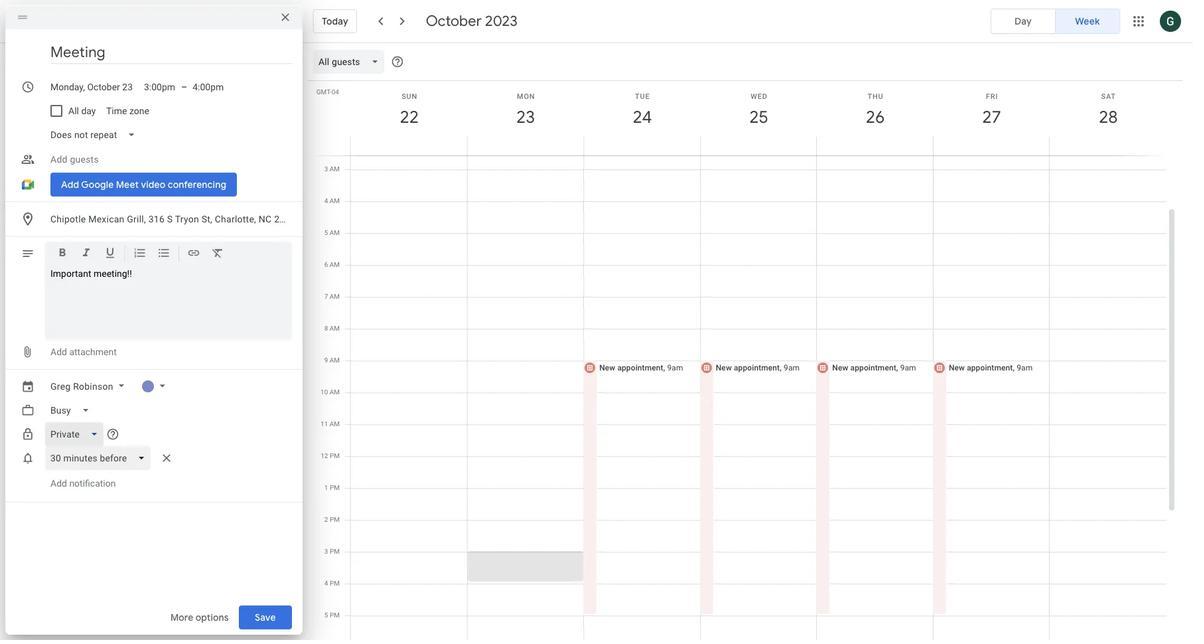 Task type: vqa. For each thing, say whether or not it's contained in the screenshot.
2nd cell from right's New
yes



Task type: describe. For each thing, give the bounding box(es) containing it.
grill,
[[127, 214, 146, 224]]

10 am
[[321, 388, 340, 396]]

thursday, october 26 element
[[861, 102, 891, 133]]

numbered list image
[[133, 246, 147, 262]]

pm for 5 pm
[[330, 612, 340, 619]]

notification
[[69, 478, 116, 489]]

meeting!!
[[94, 268, 132, 279]]

italic image
[[80, 246, 93, 262]]

Description text field
[[50, 268, 287, 335]]

fri
[[987, 92, 999, 101]]

2 cell from the left
[[468, 74, 584, 640]]

28202,
[[274, 214, 303, 224]]

4 , from the left
[[1014, 363, 1015, 373]]

12
[[321, 452, 328, 460]]

4 am
[[324, 197, 340, 205]]

sun 22
[[399, 92, 418, 128]]

Add title text field
[[50, 42, 292, 62]]

11
[[321, 420, 328, 428]]

tryon
[[175, 214, 199, 224]]

12 pm
[[321, 452, 340, 460]]

6
[[324, 261, 328, 268]]

28 column header
[[1050, 81, 1167, 155]]

october 2023
[[426, 12, 518, 31]]

3 , from the left
[[897, 363, 899, 373]]

3 appointment from the left
[[851, 363, 897, 373]]

wed 25
[[749, 92, 768, 128]]

pm for 4 pm
[[330, 580, 340, 587]]

add attachment
[[50, 347, 117, 357]]

27 column header
[[934, 81, 1051, 155]]

day
[[81, 106, 96, 116]]

3 for 3 am
[[324, 165, 328, 173]]

2 new appointment , 9am from the left
[[716, 363, 800, 373]]

mexican
[[88, 214, 125, 224]]

thu
[[868, 92, 884, 101]]

time
[[107, 106, 127, 116]]

316
[[149, 214, 165, 224]]

bulleted list image
[[157, 246, 171, 262]]

04
[[332, 88, 339, 96]]

time zone
[[107, 106, 150, 116]]

mon
[[517, 92, 536, 101]]

saturday, october 28 element
[[1094, 102, 1124, 133]]

pm for 1 pm
[[330, 484, 340, 491]]

tue 24
[[632, 92, 651, 128]]

fri 27
[[982, 92, 1001, 128]]

am for 3 am
[[330, 165, 340, 173]]

add notification button
[[45, 467, 121, 499]]

remove formatting image
[[211, 246, 224, 262]]

25 column header
[[700, 81, 818, 155]]

3 new from the left
[[833, 363, 849, 373]]

4 for 4 pm
[[325, 580, 328, 587]]

formatting options toolbar
[[45, 242, 292, 270]]

sat 28
[[1099, 92, 1118, 128]]

today button
[[313, 5, 357, 37]]

2
[[325, 516, 328, 523]]

am for 10 am
[[330, 388, 340, 396]]

wed
[[751, 92, 768, 101]]

charlotte,
[[215, 214, 256, 224]]

4 new appointment , 9am from the left
[[950, 363, 1033, 373]]

9
[[324, 357, 328, 364]]

add guests button
[[45, 147, 292, 171]]

st,
[[202, 214, 213, 224]]

2 pm
[[325, 516, 340, 523]]

24 column header
[[584, 81, 701, 155]]

2 appointment from the left
[[734, 363, 780, 373]]

gmt-04
[[317, 88, 339, 96]]

1 9am from the left
[[668, 363, 684, 373]]

sun
[[402, 92, 418, 101]]

monday, october 23 element
[[511, 102, 541, 133]]

–
[[181, 82, 187, 92]]

2023
[[485, 12, 518, 31]]

5 pm
[[325, 612, 340, 619]]

add notification
[[50, 478, 116, 489]]



Task type: locate. For each thing, give the bounding box(es) containing it.
4 new from the left
[[950, 363, 966, 373]]

chipotle mexican grill, 316 s tryon st, charlotte, nc 28202, usa
[[50, 214, 324, 224]]

chipotle
[[50, 214, 86, 224]]

sunday, october 22 element
[[394, 102, 425, 133]]

grid
[[308, 43, 1178, 640]]

1 vertical spatial 3
[[325, 548, 328, 555]]

8 am
[[324, 325, 340, 332]]

2 3 from the top
[[325, 548, 328, 555]]

3 add from the top
[[50, 478, 67, 489]]

option group containing day
[[991, 9, 1121, 34]]

2 add from the top
[[50, 347, 67, 357]]

week
[[1076, 15, 1101, 27]]

0 vertical spatial 3
[[324, 165, 328, 173]]

am right 6
[[330, 261, 340, 268]]

new
[[600, 363, 616, 373], [716, 363, 732, 373], [833, 363, 849, 373], [950, 363, 966, 373]]

pm
[[330, 452, 340, 460], [330, 484, 340, 491], [330, 516, 340, 523], [330, 548, 340, 555], [330, 580, 340, 587], [330, 612, 340, 619]]

am for 6 am
[[330, 261, 340, 268]]

1 3 from the top
[[324, 165, 328, 173]]

4 up '5 am'
[[324, 197, 328, 205]]

nc
[[259, 214, 272, 224]]

Day radio
[[991, 9, 1056, 34]]

3 cell from the left
[[583, 74, 701, 640]]

1 4 from the top
[[324, 197, 328, 205]]

6 pm from the top
[[330, 612, 340, 619]]

5 pm from the top
[[330, 580, 340, 587]]

6 am from the top
[[330, 325, 340, 332]]

22
[[399, 106, 418, 128]]

25
[[749, 106, 768, 128]]

cell
[[351, 74, 468, 640], [468, 74, 584, 640], [583, 74, 701, 640], [700, 74, 818, 640], [816, 74, 934, 640], [933, 74, 1051, 640], [1051, 74, 1167, 640]]

Start time text field
[[144, 79, 176, 95]]

1 , from the left
[[664, 363, 666, 373]]

attachment
[[69, 347, 117, 357]]

5 for 5 am
[[324, 229, 328, 236]]

4 cell from the left
[[700, 74, 818, 640]]

guests
[[70, 154, 99, 165]]

add left notification
[[50, 478, 67, 489]]

row containing new appointment
[[345, 74, 1167, 640]]

1 pm
[[325, 484, 340, 491]]

5 down 4 pm
[[325, 612, 328, 619]]

None field
[[313, 50, 390, 74], [45, 123, 146, 147], [45, 398, 100, 422], [45, 422, 109, 446], [45, 446, 156, 470], [313, 50, 390, 74], [45, 123, 146, 147], [45, 398, 100, 422], [45, 422, 109, 446], [45, 446, 156, 470]]

pm down 2 pm
[[330, 548, 340, 555]]

new appointment , 9am
[[600, 363, 684, 373], [716, 363, 800, 373], [833, 363, 917, 373], [950, 363, 1033, 373]]

6 cell from the left
[[933, 74, 1051, 640]]

1 5 from the top
[[324, 229, 328, 236]]

3 9am from the left
[[901, 363, 917, 373]]

22 column header
[[351, 81, 468, 155]]

am right "9"
[[330, 357, 340, 364]]

appointment
[[618, 363, 664, 373], [734, 363, 780, 373], [851, 363, 897, 373], [968, 363, 1014, 373]]

3 for 3 pm
[[325, 548, 328, 555]]

3
[[324, 165, 328, 173], [325, 548, 328, 555]]

tue
[[636, 92, 650, 101]]

option group
[[991, 9, 1121, 34]]

pm right 12
[[330, 452, 340, 460]]

2 4 from the top
[[325, 580, 328, 587]]

26
[[866, 106, 885, 128]]

2 , from the left
[[780, 363, 782, 373]]

1 vertical spatial 4
[[325, 580, 328, 587]]

pm for 3 pm
[[330, 548, 340, 555]]

3 pm from the top
[[330, 516, 340, 523]]

0 vertical spatial 5
[[324, 229, 328, 236]]

5 for 5 pm
[[325, 612, 328, 619]]

6 am
[[324, 261, 340, 268]]

,
[[664, 363, 666, 373], [780, 363, 782, 373], [897, 363, 899, 373], [1014, 363, 1015, 373]]

day
[[1015, 15, 1033, 27]]

time zone button
[[101, 99, 155, 123]]

pm up 5 pm
[[330, 580, 340, 587]]

7 cell from the left
[[1051, 74, 1167, 640]]

3 new appointment , 9am from the left
[[833, 363, 917, 373]]

23
[[516, 106, 535, 128]]

robinson
[[73, 381, 113, 392]]

add for add attachment
[[50, 347, 67, 357]]

row inside grid
[[345, 74, 1167, 640]]

add
[[50, 154, 68, 165], [50, 347, 67, 357], [50, 478, 67, 489]]

add left attachment
[[50, 347, 67, 357]]

usa
[[306, 214, 324, 224]]

underline image
[[104, 246, 117, 262]]

important
[[50, 268, 91, 279]]

am right 10
[[330, 388, 340, 396]]

add inside button
[[50, 347, 67, 357]]

4 up 5 pm
[[325, 580, 328, 587]]

1 cell from the left
[[351, 74, 468, 640]]

2 vertical spatial add
[[50, 478, 67, 489]]

9am
[[668, 363, 684, 373], [784, 363, 800, 373], [901, 363, 917, 373], [1017, 363, 1033, 373]]

4 pm
[[325, 580, 340, 587]]

am for 9 am
[[330, 357, 340, 364]]

all
[[68, 106, 79, 116]]

add for add guests
[[50, 154, 68, 165]]

greg robinson
[[50, 381, 113, 392]]

s
[[167, 214, 173, 224]]

insert link image
[[187, 246, 201, 262]]

1 appointment from the left
[[618, 363, 664, 373]]

add left guests
[[50, 154, 68, 165]]

2 am from the top
[[330, 197, 340, 205]]

sat
[[1102, 92, 1117, 101]]

add guests
[[50, 154, 99, 165]]

pm down 4 pm
[[330, 612, 340, 619]]

7
[[324, 293, 328, 300]]

wednesday, october 25 element
[[744, 102, 775, 133]]

october
[[426, 12, 482, 31]]

5
[[324, 229, 328, 236], [325, 612, 328, 619]]

chipotle mexican grill, 316 s tryon st, charlotte, nc 28202, usa button
[[45, 207, 324, 231]]

am for 11 am
[[330, 420, 340, 428]]

11 am
[[321, 420, 340, 428]]

3 am
[[324, 165, 340, 173]]

add for add notification
[[50, 478, 67, 489]]

1 add from the top
[[50, 154, 68, 165]]

1 pm from the top
[[330, 452, 340, 460]]

2 pm from the top
[[330, 484, 340, 491]]

0 vertical spatial 4
[[324, 197, 328, 205]]

End time text field
[[193, 79, 225, 95]]

4
[[324, 197, 328, 205], [325, 580, 328, 587]]

4 for 4 am
[[324, 197, 328, 205]]

4 appointment from the left
[[968, 363, 1014, 373]]

0 vertical spatial add
[[50, 154, 68, 165]]

add attachment button
[[45, 340, 122, 364]]

2 9am from the left
[[784, 363, 800, 373]]

zone
[[130, 106, 150, 116]]

23 column header
[[467, 81, 584, 155]]

7 am from the top
[[330, 357, 340, 364]]

4 pm from the top
[[330, 548, 340, 555]]

3 up "4 am" at the left of the page
[[324, 165, 328, 173]]

am up 6 am
[[330, 229, 340, 236]]

2 5 from the top
[[325, 612, 328, 619]]

3 am from the top
[[330, 229, 340, 236]]

5 am from the top
[[330, 293, 340, 300]]

10
[[321, 388, 328, 396]]

all day
[[68, 106, 96, 116]]

4 9am from the left
[[1017, 363, 1033, 373]]

pm right 1
[[330, 484, 340, 491]]

add inside "dropdown button"
[[50, 154, 68, 165]]

1 am from the top
[[330, 165, 340, 173]]

1 new appointment , 9am from the left
[[600, 363, 684, 373]]

gmt-
[[317, 88, 332, 96]]

row
[[345, 74, 1167, 640]]

7 am
[[324, 293, 340, 300]]

8 am from the top
[[330, 388, 340, 396]]

am up '5 am'
[[330, 197, 340, 205]]

add inside button
[[50, 478, 67, 489]]

5 up 6
[[324, 229, 328, 236]]

am right 11
[[330, 420, 340, 428]]

1 new from the left
[[600, 363, 616, 373]]

friday, october 27 element
[[977, 102, 1008, 133]]

2 new from the left
[[716, 363, 732, 373]]

9 am
[[324, 357, 340, 364]]

1 vertical spatial add
[[50, 347, 67, 357]]

Start date text field
[[50, 79, 133, 95]]

1 vertical spatial 5
[[325, 612, 328, 619]]

am for 4 am
[[330, 197, 340, 205]]

am for 8 am
[[330, 325, 340, 332]]

pm right the 2
[[330, 516, 340, 523]]

Week radio
[[1056, 9, 1121, 34]]

4 am from the top
[[330, 261, 340, 268]]

9 am from the top
[[330, 420, 340, 428]]

27
[[982, 106, 1001, 128]]

important meeting!!
[[50, 268, 132, 279]]

5 am
[[324, 229, 340, 236]]

5 cell from the left
[[816, 74, 934, 640]]

to element
[[181, 82, 187, 92]]

1
[[325, 484, 328, 491]]

am for 7 am
[[330, 293, 340, 300]]

3 pm
[[325, 548, 340, 555]]

today
[[322, 15, 348, 27]]

am for 5 am
[[330, 229, 340, 236]]

26 column header
[[817, 81, 934, 155]]

grid containing 22
[[308, 43, 1178, 640]]

am up "4 am" at the left of the page
[[330, 165, 340, 173]]

am right 8
[[330, 325, 340, 332]]

mon 23
[[516, 92, 536, 128]]

28
[[1099, 106, 1118, 128]]

thu 26
[[866, 92, 885, 128]]

tuesday, october 24 element
[[627, 102, 658, 133]]

8
[[324, 325, 328, 332]]

24
[[632, 106, 651, 128]]

bold image
[[56, 246, 69, 262]]

pm for 2 pm
[[330, 516, 340, 523]]

pm for 12 pm
[[330, 452, 340, 460]]

am
[[330, 165, 340, 173], [330, 197, 340, 205], [330, 229, 340, 236], [330, 261, 340, 268], [330, 293, 340, 300], [330, 325, 340, 332], [330, 357, 340, 364], [330, 388, 340, 396], [330, 420, 340, 428]]

3 down the 2
[[325, 548, 328, 555]]

greg
[[50, 381, 71, 392]]

am right '7'
[[330, 293, 340, 300]]



